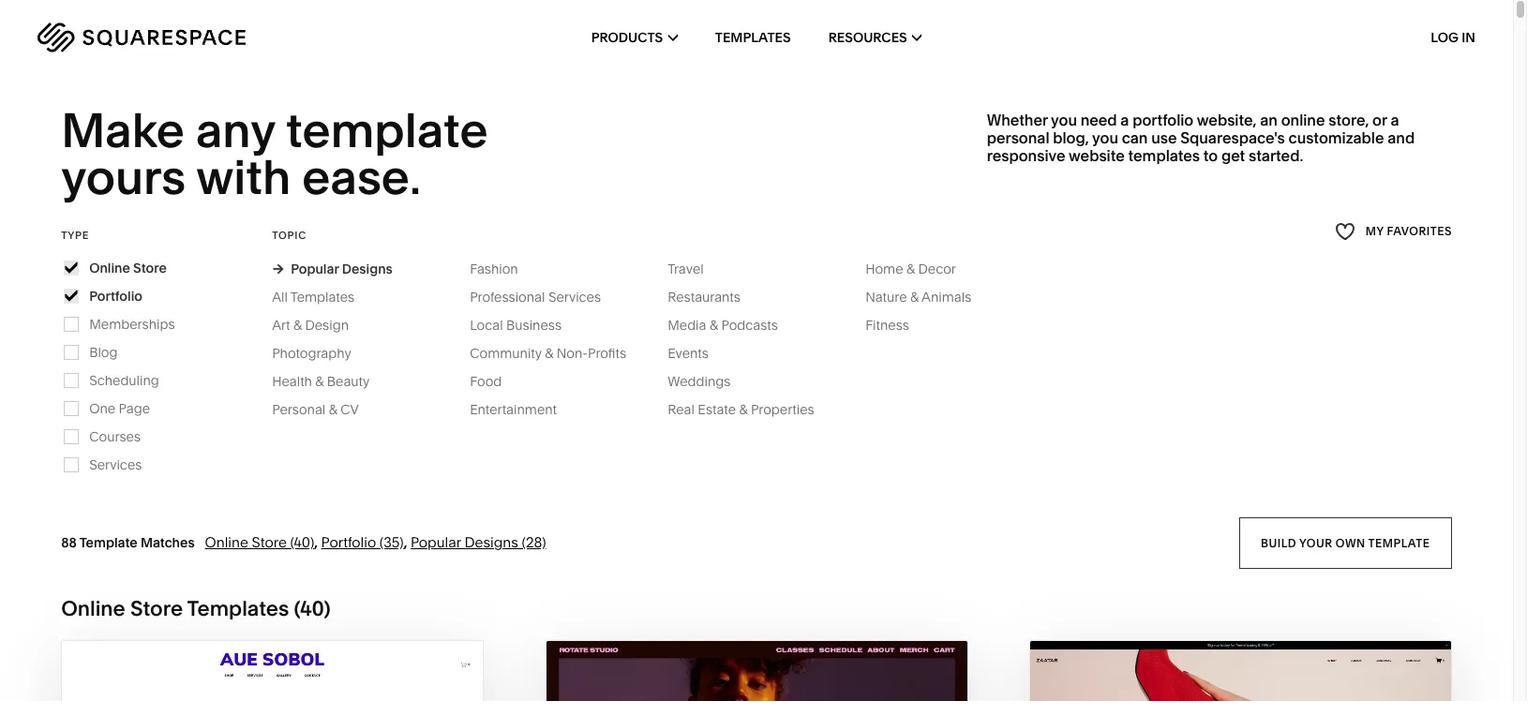 Task type: locate. For each thing, give the bounding box(es) containing it.
online store (40) , portfolio (35) , popular designs (28)
[[205, 533, 546, 551]]

a
[[1121, 111, 1129, 129], [1391, 111, 1400, 129]]

nature & animals
[[866, 289, 972, 305]]

products button
[[591, 0, 678, 75]]

0 horizontal spatial popular
[[291, 260, 339, 277]]

online down template
[[61, 596, 125, 621]]

& left non-
[[545, 345, 554, 362]]

personal & cv link
[[272, 401, 378, 418]]

template inside make any template yours with ease.
[[286, 101, 488, 159]]

health & beauty
[[272, 373, 370, 390]]

local business link
[[470, 317, 580, 334]]

started.
[[1249, 147, 1304, 165]]

professional
[[470, 289, 545, 305]]

customizable
[[1289, 129, 1385, 147]]

products
[[591, 29, 663, 46]]

1 vertical spatial template
[[1369, 536, 1431, 550]]

0 horizontal spatial portfolio
[[89, 288, 142, 305]]

(40)
[[290, 533, 314, 551]]

0 horizontal spatial templates
[[187, 596, 289, 621]]

profits
[[588, 345, 626, 362]]

1 horizontal spatial templates
[[291, 289, 355, 305]]

real estate & properties
[[668, 401, 815, 418]]

store
[[133, 260, 167, 276], [252, 533, 287, 551], [130, 596, 183, 621]]

community
[[470, 345, 542, 362]]

,
[[314, 533, 318, 551], [404, 533, 407, 551]]

)
[[324, 596, 331, 621]]

2 horizontal spatial templates
[[715, 29, 791, 46]]

all
[[272, 289, 288, 305]]

or
[[1373, 111, 1388, 129]]

rotate image
[[546, 641, 967, 701]]

online for online store (40) , portfolio (35) , popular designs (28)
[[205, 533, 248, 551]]

build your own template
[[1261, 536, 1431, 550]]

animals
[[922, 289, 972, 305]]

1 horizontal spatial a
[[1391, 111, 1400, 129]]

weddings
[[668, 373, 731, 390]]

1 vertical spatial popular
[[411, 533, 461, 551]]

online
[[89, 260, 130, 276], [205, 533, 248, 551], [61, 596, 125, 621]]

0 vertical spatial designs
[[342, 260, 393, 277]]

whether you need a portfolio website, an online store, or a personal blog, you can use squarespace's customizable and responsive website templates to get started.
[[987, 111, 1415, 165]]

aue sobol image
[[62, 641, 483, 701]]

non-
[[557, 345, 588, 362]]

designs up all templates link
[[342, 260, 393, 277]]

an
[[1261, 111, 1278, 129]]

(35)
[[380, 533, 404, 551]]

entertainment
[[470, 401, 557, 418]]

1 horizontal spatial portfolio
[[321, 533, 376, 551]]

business
[[506, 317, 562, 334]]

nature
[[866, 289, 907, 305]]

properties
[[751, 401, 815, 418]]

any
[[196, 101, 275, 159]]

designs
[[342, 260, 393, 277], [465, 533, 518, 551]]

build
[[1261, 536, 1297, 550]]

store up memberships
[[133, 260, 167, 276]]

& right nature
[[910, 289, 919, 305]]

2 vertical spatial online
[[61, 596, 125, 621]]

1 , from the left
[[314, 533, 318, 551]]

fitness
[[866, 317, 910, 334]]

1 vertical spatial store
[[252, 533, 287, 551]]

online store
[[89, 260, 167, 276]]

, left popular designs (28) link
[[404, 533, 407, 551]]

a right need
[[1121, 111, 1129, 129]]

, left the portfolio (35) link
[[314, 533, 318, 551]]

portfolio down online store
[[89, 288, 142, 305]]

& right estate at the left bottom
[[739, 401, 748, 418]]

store for online store templates ( 40 )
[[130, 596, 183, 621]]

food link
[[470, 373, 521, 390]]

1 vertical spatial designs
[[465, 533, 518, 551]]

& for decor
[[907, 260, 915, 277]]

art & design
[[272, 317, 349, 334]]

popular right (35)
[[411, 533, 461, 551]]

88 template matches
[[61, 534, 195, 551]]

& for podcasts
[[710, 317, 718, 334]]

1 horizontal spatial ,
[[404, 533, 407, 551]]

media & podcasts link
[[668, 317, 797, 334]]

0 vertical spatial template
[[286, 101, 488, 159]]

templates
[[715, 29, 791, 46], [291, 289, 355, 305], [187, 596, 289, 621]]

1 horizontal spatial services
[[548, 289, 601, 305]]

to
[[1204, 147, 1218, 165]]

photography link
[[272, 345, 370, 362]]

local
[[470, 317, 503, 334]]

local business
[[470, 317, 562, 334]]

personal
[[987, 129, 1050, 147]]

& right home
[[907, 260, 915, 277]]

& for animals
[[910, 289, 919, 305]]

you left need
[[1051, 111, 1077, 129]]

zaatar image
[[1031, 641, 1451, 701]]

0 horizontal spatial a
[[1121, 111, 1129, 129]]

template
[[286, 101, 488, 159], [1369, 536, 1431, 550]]

popular up all templates
[[291, 260, 339, 277]]

matches
[[141, 534, 195, 551]]

0 vertical spatial store
[[133, 260, 167, 276]]

1 horizontal spatial designs
[[465, 533, 518, 551]]

designs left (28)
[[465, 533, 518, 551]]

popular
[[291, 260, 339, 277], [411, 533, 461, 551]]

services down courses on the left bottom of the page
[[89, 456, 142, 473]]

& left cv on the bottom of page
[[329, 401, 337, 418]]

None checkbox
[[65, 290, 78, 303]]

squarespace logo image
[[38, 23, 246, 53]]

professional services
[[470, 289, 601, 305]]

& right media
[[710, 317, 718, 334]]

& for non-
[[545, 345, 554, 362]]

you
[[1051, 111, 1077, 129], [1093, 129, 1119, 147]]

store left "(40)"
[[252, 533, 287, 551]]

get
[[1222, 147, 1246, 165]]

store for online store
[[133, 260, 167, 276]]

fitness link
[[866, 317, 928, 334]]

art
[[272, 317, 290, 334]]

can
[[1122, 129, 1148, 147]]

photography
[[272, 345, 351, 362]]

you left can
[[1093, 129, 1119, 147]]

portfolio left (35)
[[321, 533, 376, 551]]

responsive
[[987, 147, 1066, 165]]

0 vertical spatial templates
[[715, 29, 791, 46]]

1 horizontal spatial you
[[1093, 129, 1119, 147]]

health & beauty link
[[272, 373, 389, 390]]

online up memberships
[[89, 260, 130, 276]]

0 horizontal spatial template
[[286, 101, 488, 159]]

online for online store
[[89, 260, 130, 276]]

1 horizontal spatial template
[[1369, 536, 1431, 550]]

1 vertical spatial templates
[[291, 289, 355, 305]]

2 vertical spatial store
[[130, 596, 183, 621]]

store down matches in the left bottom of the page
[[130, 596, 183, 621]]

& right art
[[293, 317, 302, 334]]

health
[[272, 373, 312, 390]]

a right or at the top right
[[1391, 111, 1400, 129]]

0 horizontal spatial ,
[[314, 533, 318, 551]]

estate
[[698, 401, 736, 418]]

services up business
[[548, 289, 601, 305]]

courses
[[89, 428, 141, 445]]

use
[[1152, 129, 1177, 147]]

log             in
[[1431, 29, 1476, 46]]

& for cv
[[329, 401, 337, 418]]

templates
[[1129, 147, 1200, 165]]

0 vertical spatial online
[[89, 260, 130, 276]]

& right health
[[315, 373, 324, 390]]

& for beauty
[[315, 373, 324, 390]]

online right matches in the left bottom of the page
[[205, 533, 248, 551]]

1 vertical spatial online
[[205, 533, 248, 551]]

art & design link
[[272, 317, 368, 334]]

popular designs (28) link
[[411, 533, 546, 551]]

page
[[119, 400, 150, 417]]

popular designs link
[[272, 260, 393, 277]]

1 horizontal spatial popular
[[411, 533, 461, 551]]

&
[[907, 260, 915, 277], [910, 289, 919, 305], [293, 317, 302, 334], [710, 317, 718, 334], [545, 345, 554, 362], [315, 373, 324, 390], [329, 401, 337, 418], [739, 401, 748, 418]]

1 vertical spatial services
[[89, 456, 142, 473]]



Task type: vqa. For each thing, say whether or not it's contained in the screenshot.
(
yes



Task type: describe. For each thing, give the bounding box(es) containing it.
& for design
[[293, 317, 302, 334]]

0 horizontal spatial designs
[[342, 260, 393, 277]]

0 vertical spatial portfolio
[[89, 288, 142, 305]]

squarespace logo link
[[38, 23, 325, 53]]

build your own template button
[[1240, 517, 1452, 569]]

real estate & properties link
[[668, 401, 833, 418]]

online
[[1282, 111, 1325, 129]]

2 , from the left
[[404, 533, 407, 551]]

resources button
[[829, 0, 922, 75]]

your
[[1300, 536, 1333, 550]]

personal
[[272, 401, 326, 418]]

decor
[[918, 260, 956, 277]]

portfolio
[[1133, 111, 1194, 129]]

home & decor link
[[866, 260, 975, 277]]

(
[[294, 596, 300, 621]]

events link
[[668, 345, 728, 362]]

favorites
[[1387, 224, 1452, 238]]

topic
[[272, 229, 307, 242]]

my favorites
[[1366, 224, 1452, 238]]

fashion
[[470, 260, 518, 277]]

0 vertical spatial services
[[548, 289, 601, 305]]

entertainment link
[[470, 401, 576, 418]]

2 a from the left
[[1391, 111, 1400, 129]]

online store (40) link
[[205, 533, 314, 551]]

events
[[668, 345, 709, 362]]

memberships
[[89, 316, 175, 333]]

own
[[1336, 536, 1366, 550]]

zaatar element
[[1031, 641, 1451, 701]]

one page
[[89, 400, 150, 417]]

community & non-profits link
[[470, 345, 645, 362]]

real
[[668, 401, 695, 418]]

website,
[[1197, 111, 1257, 129]]

0 horizontal spatial you
[[1051, 111, 1077, 129]]

design
[[305, 317, 349, 334]]

whether
[[987, 111, 1048, 129]]

(28)
[[522, 533, 546, 551]]

professional services link
[[470, 289, 620, 305]]

template inside build your own template button
[[1369, 536, 1431, 550]]

portfolio (35) link
[[321, 533, 404, 551]]

home & decor
[[866, 260, 956, 277]]

log
[[1431, 29, 1459, 46]]

online for online store templates ( 40 )
[[61, 596, 125, 621]]

0 horizontal spatial services
[[89, 456, 142, 473]]

1 a from the left
[[1121, 111, 1129, 129]]

and
[[1388, 129, 1415, 147]]

travel link
[[668, 260, 723, 277]]

website
[[1069, 147, 1125, 165]]

0 vertical spatial popular
[[291, 260, 339, 277]]

88
[[61, 534, 77, 551]]

fashion link
[[470, 260, 537, 277]]

my
[[1366, 224, 1384, 238]]

need
[[1081, 111, 1117, 129]]

personal & cv
[[272, 401, 359, 418]]

log             in link
[[1431, 29, 1476, 46]]

weddings link
[[668, 373, 750, 390]]

1 vertical spatial portfolio
[[321, 533, 376, 551]]

my favorites link
[[1335, 219, 1452, 245]]

store for online store (40) , portfolio (35) , popular designs (28)
[[252, 533, 287, 551]]

travel
[[668, 260, 704, 277]]

podcasts
[[721, 317, 778, 334]]

all templates
[[272, 289, 355, 305]]

resources
[[829, 29, 907, 46]]

restaurants link
[[668, 289, 759, 305]]

popular designs
[[291, 260, 393, 277]]

with
[[196, 149, 291, 207]]

scheduling
[[89, 372, 159, 389]]

40
[[300, 596, 324, 621]]

rotate element
[[546, 641, 967, 701]]

one
[[89, 400, 116, 417]]

online store templates ( 40 )
[[61, 596, 331, 621]]

cv
[[341, 401, 359, 418]]

2 vertical spatial templates
[[187, 596, 289, 621]]

media
[[668, 317, 707, 334]]

nature & animals link
[[866, 289, 990, 305]]

yours
[[61, 149, 186, 207]]

templates link
[[715, 0, 791, 75]]

all templates link
[[272, 289, 373, 305]]

community & non-profits
[[470, 345, 626, 362]]

aue sobol element
[[62, 641, 483, 701]]

ease.
[[302, 149, 421, 207]]

squarespace's
[[1181, 129, 1285, 147]]

make any template yours with ease.
[[61, 101, 498, 207]]

blog
[[89, 344, 118, 361]]

restaurants
[[668, 289, 741, 305]]

in
[[1462, 29, 1476, 46]]



